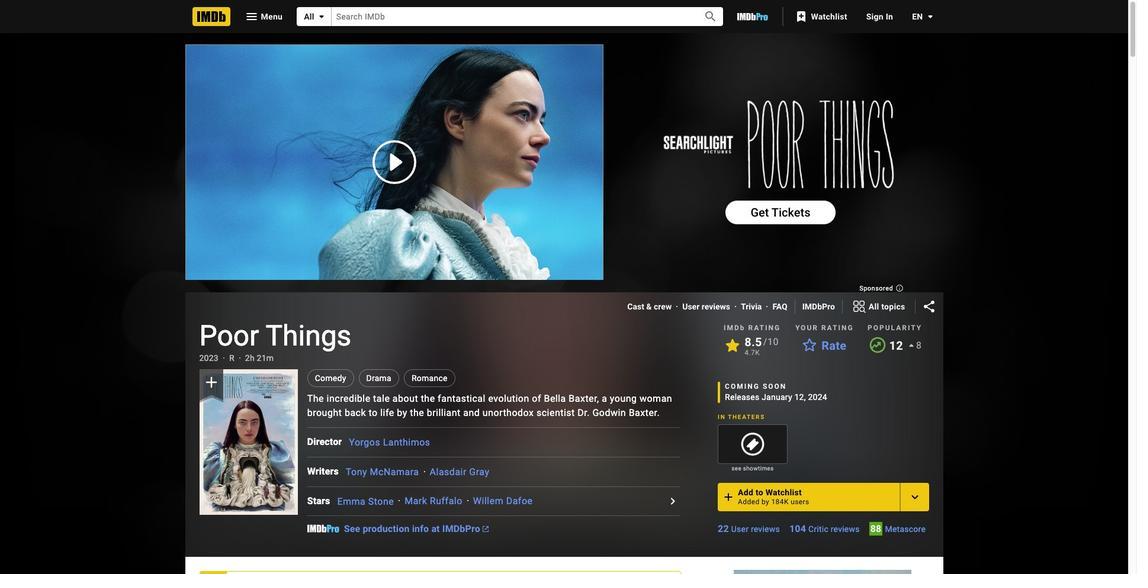 Task type: locate. For each thing, give the bounding box(es) containing it.
0 horizontal spatial to
[[369, 408, 378, 419]]

2 horizontal spatial reviews
[[831, 525, 860, 535]]

arrow drop down image for en
[[923, 9, 938, 24]]

see showtimes image
[[719, 425, 787, 464]]

rate button
[[796, 335, 854, 357]]

in theaters
[[718, 414, 765, 421]]

1 horizontal spatial rating
[[822, 324, 854, 332]]

willem dafoe
[[473, 496, 533, 507]]

menu button
[[235, 7, 292, 26]]

yorgos lanthimos button
[[349, 437, 431, 448]]

baxter.
[[629, 408, 660, 419]]

1 horizontal spatial by
[[762, 498, 770, 507]]

arrow drop down image
[[315, 9, 329, 24], [923, 9, 938, 24]]

1 vertical spatial user
[[732, 525, 749, 535]]

0 vertical spatial to
[[369, 408, 378, 419]]

&
[[647, 302, 652, 312]]

all inside search box
[[304, 12, 315, 21]]

cast & crew button
[[628, 301, 672, 313]]

sign in
[[867, 12, 894, 21]]

8
[[917, 340, 922, 351]]

see full cast and crew element containing writers
[[307, 465, 346, 479]]

all
[[304, 12, 315, 21], [869, 302, 880, 312]]

add to watchlist added by 184k users
[[738, 488, 810, 507]]

reviews inside user reviews 'button'
[[702, 302, 731, 312]]

godwin
[[593, 408, 626, 419]]

topics
[[882, 302, 906, 312]]

reviews down the '184k' at the bottom right of page
[[751, 525, 780, 535]]

all button
[[297, 7, 332, 26]]

1 horizontal spatial user
[[732, 525, 749, 535]]

by left the '184k' at the bottom right of page
[[762, 498, 770, 507]]

see full cast and crew element containing director
[[307, 436, 349, 450]]

see
[[732, 466, 742, 472]]

see full cast and crew element up writers
[[307, 436, 349, 450]]

arrow drop down image inside 'all' button
[[315, 9, 329, 24]]

reviews inside the 22 user reviews
[[751, 525, 780, 535]]

cast & crew
[[628, 302, 672, 312]]

reviews inside 104 critic reviews
[[831, 525, 860, 535]]

to left life
[[369, 408, 378, 419]]

1 horizontal spatial to
[[756, 488, 764, 498]]

scientist
[[537, 408, 575, 419]]

home image
[[192, 7, 230, 26]]

submit search image
[[704, 10, 718, 24]]

1 vertical spatial to
[[756, 488, 764, 498]]

of
[[532, 393, 542, 405]]

0 vertical spatial see full cast and crew element
[[307, 436, 349, 450]]

1 vertical spatial by
[[762, 498, 770, 507]]

tony
[[346, 467, 367, 478]]

reviews up imdb
[[702, 302, 731, 312]]

mark ruffalo button
[[405, 496, 463, 507]]

evolution
[[488, 393, 530, 405]]

see showtimes group
[[718, 425, 788, 474]]

0 vertical spatial by
[[397, 408, 407, 419]]

rating for imdb rating
[[749, 324, 781, 332]]

director
[[307, 437, 342, 448]]

by down the about
[[397, 408, 407, 419]]

rate
[[822, 339, 847, 353]]

None field
[[332, 7, 690, 26]]

0 horizontal spatial group
[[199, 370, 298, 516]]

all right categories icon
[[869, 302, 880, 312]]

0 vertical spatial user
[[683, 302, 700, 312]]

tony mcnamara button
[[346, 467, 419, 478]]

1 horizontal spatial imdbpro
[[803, 302, 835, 312]]

1 horizontal spatial all
[[869, 302, 880, 312]]

bella
[[544, 393, 566, 405]]

coming
[[725, 383, 760, 391]]

0 horizontal spatial all
[[304, 12, 315, 21]]

a
[[602, 393, 608, 405]]

see showtimes link
[[718, 465, 788, 474]]

poor
[[199, 319, 259, 353]]

the down romance button
[[421, 393, 435, 405]]

12
[[890, 339, 904, 353]]

incredible
[[327, 393, 371, 405]]

1 horizontal spatial reviews
[[751, 525, 780, 535]]

emma stone button
[[337, 496, 394, 507]]

2 see full cast and crew element from the top
[[307, 465, 346, 479]]

the down the about
[[410, 408, 424, 419]]

watchlist
[[811, 12, 848, 21], [766, 488, 802, 498]]

1 see full cast and crew element from the top
[[307, 436, 349, 450]]

arrow drop down image right menu
[[315, 9, 329, 24]]

0 vertical spatial watchlist
[[811, 12, 848, 21]]

0 horizontal spatial reviews
[[702, 302, 731, 312]]

watchlist inside add to watchlist added by 184k users
[[766, 488, 802, 498]]

info
[[412, 524, 429, 535]]

about
[[393, 393, 418, 405]]

see full cast and crew image
[[666, 495, 680, 509]]

reviews right critic
[[831, 525, 860, 535]]

0 vertical spatial all
[[304, 12, 315, 21]]

2 arrow drop down image from the left
[[923, 9, 938, 24]]

group
[[199, 370, 298, 516], [718, 425, 788, 465]]

22 user reviews
[[718, 524, 780, 535]]

imdbpro left launch inline image
[[442, 524, 480, 535]]

reviews
[[702, 302, 731, 312], [751, 525, 780, 535], [831, 525, 860, 535]]

imdbpro up your rating in the bottom of the page
[[803, 302, 835, 312]]

tony mcnamara
[[346, 467, 419, 478]]

unorthodox
[[483, 408, 534, 419]]

and
[[464, 408, 480, 419]]

all topics
[[869, 302, 906, 312]]

fantastical
[[438, 393, 486, 405]]

1 horizontal spatial arrow drop down image
[[923, 9, 938, 24]]

mark
[[405, 496, 427, 507]]

arrow drop down image for all
[[315, 9, 329, 24]]

none field inside all search box
[[332, 7, 690, 26]]

releases
[[725, 393, 760, 402]]

by inside add to watchlist added by 184k users
[[762, 498, 770, 507]]

lanthimos
[[383, 437, 431, 448]]

categories image
[[853, 300, 867, 314]]

to inside add to watchlist added by 184k users
[[756, 488, 764, 498]]

watchlist right watchlist 'image'
[[811, 12, 848, 21]]

by
[[397, 408, 407, 419], [762, 498, 770, 507]]

watchlist button
[[789, 6, 857, 27]]

to right add
[[756, 488, 764, 498]]

user right the crew
[[683, 302, 700, 312]]

1 vertical spatial all
[[869, 302, 880, 312]]

metascore
[[885, 525, 926, 535]]

all right menu
[[304, 12, 315, 21]]

mcnamara
[[370, 467, 419, 478]]

104 critic reviews
[[790, 524, 860, 535]]

share on social media image
[[922, 300, 936, 314]]

8.5
[[745, 335, 762, 350]]

88 metascore
[[871, 524, 926, 535]]

en button
[[903, 6, 938, 27]]

rating for your rating
[[822, 324, 854, 332]]

launch inline image
[[483, 527, 489, 533]]

1 horizontal spatial watchlist
[[811, 12, 848, 21]]

the
[[421, 393, 435, 405], [410, 408, 424, 419]]

imdb
[[724, 324, 746, 332]]

see full cast and crew element up stars button
[[307, 465, 346, 479]]

0 horizontal spatial arrow drop down image
[[315, 9, 329, 24]]

rating up rate
[[822, 324, 854, 332]]

alasdair
[[430, 467, 467, 478]]

rating
[[749, 324, 781, 332], [822, 324, 854, 332]]

1 arrow drop down image from the left
[[315, 9, 329, 24]]

0 horizontal spatial watchlist
[[766, 488, 802, 498]]

to inside 'the incredible tale about the fantastical evolution of bella baxter, a young woman brought back to life by the brilliant and unorthodox scientist dr. godwin baxter.'
[[369, 408, 378, 419]]

imdbpro
[[803, 302, 835, 312], [442, 524, 480, 535]]

watchlist up the '184k' at the bottom right of page
[[766, 488, 802, 498]]

22
[[718, 524, 729, 535]]

coming soon releases january 12, 2024
[[725, 383, 828, 402]]

0 horizontal spatial by
[[397, 408, 407, 419]]

1 vertical spatial watchlist
[[766, 488, 802, 498]]

users
[[791, 498, 810, 507]]

1 rating from the left
[[749, 324, 781, 332]]

sign
[[867, 12, 884, 21]]

writers
[[307, 466, 339, 478]]

1 vertical spatial see full cast and crew element
[[307, 465, 346, 479]]

user right 22
[[732, 525, 749, 535]]

0 horizontal spatial rating
[[749, 324, 781, 332]]

see production info at imdbpro button
[[344, 524, 489, 539]]

0 horizontal spatial imdbpro
[[442, 524, 480, 535]]

arrow drop down image inside en button
[[923, 9, 938, 24]]

see production info at imdbpro
[[344, 524, 480, 535]]

0 horizontal spatial user
[[683, 302, 700, 312]]

2 rating from the left
[[822, 324, 854, 332]]

arrow drop down image right in
[[923, 9, 938, 24]]

all topics button
[[843, 297, 915, 316]]

see full cast and crew element
[[307, 436, 349, 450], [307, 465, 346, 479]]

menu image
[[244, 9, 259, 24]]

rating up /
[[749, 324, 781, 332]]

soon
[[763, 383, 787, 391]]

willem
[[473, 496, 504, 507]]

your
[[796, 324, 819, 332]]

sponsored
[[860, 285, 896, 293]]

1 vertical spatial imdbpro
[[442, 524, 480, 535]]

life
[[380, 408, 394, 419]]

user
[[683, 302, 700, 312], [732, 525, 749, 535]]



Task type: vqa. For each thing, say whether or not it's contained in the screenshot.
the bottommost User
yes



Task type: describe. For each thing, give the bounding box(es) containing it.
dafoe
[[506, 496, 533, 507]]

8.5 / 10 4.7k
[[745, 335, 779, 357]]

All search field
[[297, 7, 724, 26]]

young
[[610, 393, 637, 405]]

see showtimes
[[732, 466, 774, 472]]

10
[[768, 337, 779, 348]]

104
[[790, 524, 806, 535]]

see
[[344, 524, 360, 535]]

sign in button
[[857, 6, 903, 27]]

stars
[[307, 496, 330, 507]]

alasdair gray
[[430, 467, 490, 478]]

back
[[345, 408, 366, 419]]

popularity
[[868, 324, 923, 332]]

imdbpro inside button
[[442, 524, 480, 535]]

cast
[[628, 302, 645, 312]]

yorgos
[[349, 437, 380, 448]]

add title to another list image
[[908, 491, 922, 505]]

gray
[[469, 467, 490, 478]]

0 vertical spatial the
[[421, 393, 435, 405]]

production
[[363, 524, 410, 535]]

add
[[738, 488, 754, 498]]

trivia button
[[741, 301, 762, 313]]

things
[[266, 319, 352, 353]]

showtimes
[[743, 466, 774, 472]]

the incredible tale about the fantastical evolution of bella baxter, a young woman brought back to life by the brilliant and unorthodox scientist dr. godwin baxter.
[[307, 393, 673, 419]]

21m
[[257, 354, 274, 363]]

88
[[871, 524, 882, 535]]

drama
[[366, 374, 392, 383]]

comedy button
[[307, 370, 354, 387]]

emma
[[337, 496, 366, 507]]

all for all
[[304, 12, 315, 21]]

2023 button
[[199, 353, 219, 364]]

menu
[[261, 12, 283, 21]]

by inside 'the incredible tale about the fantastical evolution of bella baxter, a young woman brought back to life by the brilliant and unorthodox scientist dr. godwin baxter.'
[[397, 408, 407, 419]]

r
[[229, 354, 235, 363]]

all for all topics
[[869, 302, 880, 312]]

4.7k
[[745, 349, 760, 357]]

romance button
[[404, 370, 455, 387]]

poor things
[[199, 319, 352, 353]]

Search IMDb text field
[[332, 7, 690, 26]]

the
[[307, 393, 324, 405]]

arrow drop up image
[[905, 339, 919, 353]]

0 vertical spatial imdbpro
[[803, 302, 835, 312]]

reviews for 22
[[751, 525, 780, 535]]

faq button
[[773, 301, 788, 313]]

add image
[[722, 491, 736, 505]]

r button
[[229, 353, 235, 364]]

woman
[[640, 393, 673, 405]]

drama button
[[359, 370, 399, 387]]

imdb rating
[[724, 324, 781, 332]]

emma stone
[[337, 496, 394, 507]]

user inside the 22 user reviews
[[732, 525, 749, 535]]

at
[[432, 524, 440, 535]]

user inside 'button'
[[683, 302, 700, 312]]

/
[[764, 337, 768, 348]]

2023
[[199, 354, 219, 363]]

romance
[[412, 374, 448, 383]]

2h 21m
[[245, 354, 274, 363]]

comedy
[[315, 374, 346, 383]]

dr.
[[578, 408, 590, 419]]

willem dafoe button
[[473, 496, 533, 507]]

theaters
[[728, 414, 765, 421]]

mark ruffalo and emma stone in poor things (2023) image
[[199, 370, 298, 515]]

1 horizontal spatial group
[[718, 425, 788, 465]]

reviews for 104
[[831, 525, 860, 535]]

in
[[886, 12, 894, 21]]

watchlist image
[[795, 9, 809, 24]]

2h
[[245, 354, 255, 363]]

faq
[[773, 302, 788, 312]]

crew
[[654, 302, 672, 312]]

sponsored content section
[[13, 33, 1115, 575]]

stars button
[[307, 495, 337, 509]]

imdbpro button
[[803, 301, 835, 313]]

12,
[[795, 393, 806, 402]]

your rating
[[796, 324, 854, 332]]

1 vertical spatial the
[[410, 408, 424, 419]]

january
[[762, 393, 793, 402]]

yorgos lanthimos
[[349, 437, 431, 448]]

added
[[738, 498, 760, 507]]

watchlist inside button
[[811, 12, 848, 21]]

tale
[[373, 393, 390, 405]]

mark ruffalo
[[405, 496, 463, 507]]



